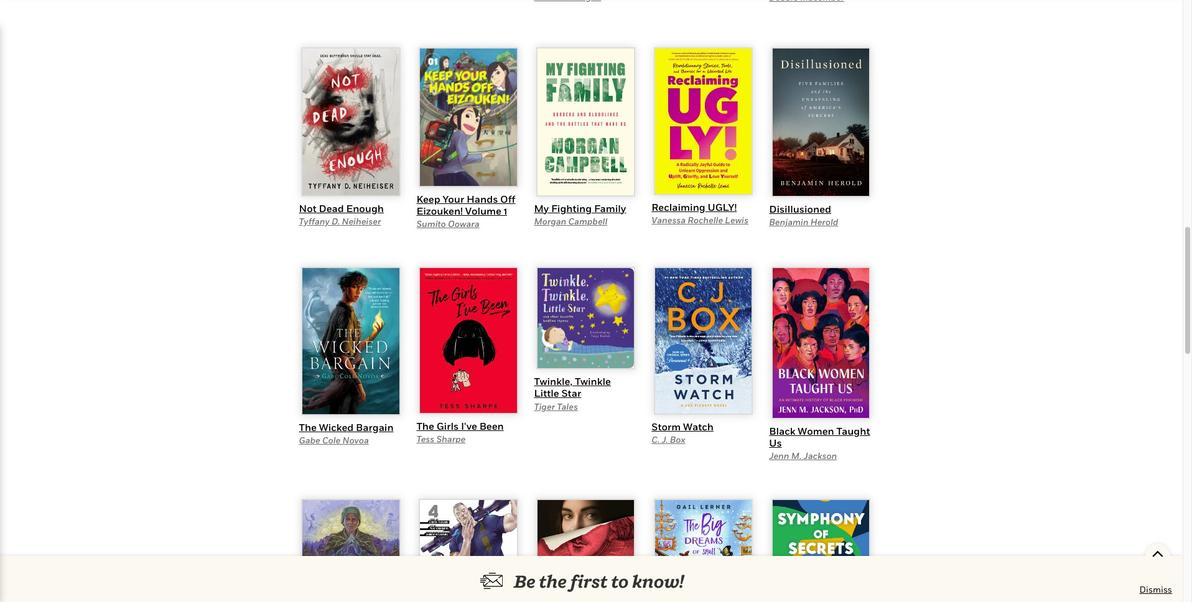Task type: vqa. For each thing, say whether or not it's contained in the screenshot.
Keep Your Hands Off Eizouken! Volume 1 image
yes



Task type: describe. For each thing, give the bounding box(es) containing it.
girls
[[437, 420, 459, 432]]

reclaiming
[[652, 201, 705, 213]]

dead
[[319, 202, 344, 214]]

dismiss
[[1140, 584, 1172, 595]]

disillusioned
[[769, 203, 831, 215]]

keep your hands off eizouken! volume 1 image
[[419, 48, 518, 187]]

enough
[[346, 202, 384, 214]]

the girls i've been tess sharpe
[[417, 420, 504, 444]]

morgan campbell link
[[534, 216, 607, 226]]

hands
[[467, 193, 498, 205]]

disillusioned image
[[771, 48, 871, 197]]

vanessa rochelle lewis link
[[652, 215, 749, 225]]

gabe cole novoa link
[[299, 435, 369, 445]]

been
[[480, 420, 504, 432]]

the girls i've been image
[[419, 267, 518, 414]]

disillusioned benjamin herold
[[769, 203, 838, 227]]

star
[[562, 387, 581, 400]]

box
[[670, 434, 685, 445]]

twinkle,
[[534, 375, 573, 388]]

the for the girls i've been
[[417, 420, 434, 432]]

morgan
[[534, 216, 566, 226]]

keep
[[417, 193, 440, 205]]

sharpe
[[436, 434, 466, 444]]

the big dreams of small creatures image
[[654, 499, 753, 602]]

wicked
[[319, 421, 354, 433]]

oowara
[[448, 219, 479, 229]]

first
[[570, 571, 608, 592]]

twinkle, twinkle little star tiger tales
[[534, 375, 611, 412]]

watch
[[683, 420, 714, 433]]

my fighting family morgan campbell
[[534, 202, 626, 226]]

storm watch link
[[652, 420, 714, 433]]

storm
[[652, 420, 681, 433]]

tess sharpe link
[[417, 434, 466, 444]]

m.
[[791, 451, 802, 461]]

c.
[[652, 434, 660, 445]]

expand/collapse sign up banner image
[[1152, 544, 1164, 562]]

sumito oowara link
[[417, 219, 479, 229]]

not dead enough tyffany d. neiheiser
[[299, 202, 384, 226]]

tess
[[417, 434, 434, 444]]

rochelle
[[688, 215, 723, 225]]

black women taught us image
[[771, 267, 871, 419]]

eizouken!
[[417, 205, 463, 217]]

gabe
[[299, 435, 320, 445]]

be
[[514, 571, 536, 592]]

not
[[299, 202, 317, 214]]

i've
[[461, 420, 477, 432]]

lewis
[[725, 215, 749, 225]]

1
[[504, 205, 507, 217]]

black
[[769, 425, 796, 437]]

my fighting family image
[[536, 48, 636, 196]]



Task type: locate. For each thing, give the bounding box(es) containing it.
herold
[[811, 217, 838, 227]]

family
[[594, 202, 626, 214]]

not dead enough image
[[301, 48, 400, 196]]

campbell
[[568, 216, 607, 226]]

dismiss link
[[1140, 584, 1172, 596]]

be the first to know!
[[514, 571, 684, 592]]

j.
[[662, 434, 668, 445]]

black women taught us jenn m. jackson
[[769, 425, 870, 461]]

symphony of secrets image
[[771, 499, 871, 602]]

cole
[[322, 435, 341, 445]]

black women taught us link
[[769, 425, 870, 449]]

taught
[[837, 425, 870, 437]]

us
[[769, 437, 782, 449]]

women
[[798, 425, 834, 437]]

the for the wicked bargain
[[299, 421, 317, 433]]

the
[[539, 571, 567, 592]]

the ghost in the shell: the human algorithm 4 image
[[419, 499, 518, 602]]

c. j. box link
[[652, 434, 685, 445]]

my fighting family link
[[534, 202, 626, 214]]

keep your hands off eizouken! volume 1 sumito oowara
[[417, 193, 515, 229]]

the up gabe
[[299, 421, 317, 433]]

storm watch c. j. box
[[652, 420, 714, 445]]

tiger
[[534, 401, 555, 412]]

benjamin
[[769, 217, 809, 227]]

know!
[[632, 571, 684, 592]]

d.
[[332, 216, 340, 226]]

benjamin herold link
[[769, 217, 838, 227]]

twinkle
[[575, 375, 611, 388]]

twinkle, twinkle little star image
[[536, 267, 636, 370]]

reclaiming ugly! vanessa rochelle lewis
[[652, 201, 749, 225]]

to
[[611, 571, 629, 592]]

neiheiser
[[342, 216, 381, 226]]

storm watch image
[[654, 267, 753, 415]]

1 horizontal spatial the
[[417, 420, 434, 432]]

novoa
[[343, 435, 369, 445]]

the up tess
[[417, 420, 434, 432]]

jenn
[[769, 451, 789, 461]]

reclaiming ugly! image
[[654, 48, 753, 195]]

ugly!
[[708, 201, 737, 213]]

the
[[417, 420, 434, 432], [299, 421, 317, 433]]

tiger tales link
[[534, 401, 578, 412]]

jenn m. jackson link
[[769, 451, 837, 461]]

0 horizontal spatial the
[[299, 421, 317, 433]]

enter the body image
[[536, 499, 636, 602]]

the wicked bargain gabe cole novoa
[[299, 421, 394, 445]]

volume
[[465, 205, 501, 217]]

tales
[[557, 401, 578, 412]]

twinkle, twinkle little star link
[[534, 375, 611, 400]]

not dead enough link
[[299, 202, 384, 214]]

keep your hands off eizouken! volume 1 link
[[417, 193, 515, 217]]

bargain
[[356, 421, 394, 433]]

little
[[534, 387, 559, 400]]

tyffany
[[299, 216, 330, 226]]

vanessa
[[652, 215, 686, 225]]

disillusioned link
[[769, 203, 831, 215]]

fighting
[[551, 202, 592, 214]]

sumito
[[417, 219, 446, 229]]

the wicked bargain image
[[301, 267, 400, 415]]

reclaiming ugly! link
[[652, 201, 737, 213]]

your
[[443, 193, 464, 205]]

the spirit of harriet tubman image
[[301, 499, 400, 602]]

the girls i've been link
[[417, 420, 504, 432]]

tyffany d. neiheiser link
[[299, 216, 381, 226]]

jackson
[[804, 451, 837, 461]]

my
[[534, 202, 549, 214]]

the inside the wicked bargain gabe cole novoa
[[299, 421, 317, 433]]

the inside the girls i've been tess sharpe
[[417, 420, 434, 432]]

the wicked bargain link
[[299, 421, 394, 433]]

off
[[500, 193, 515, 205]]



